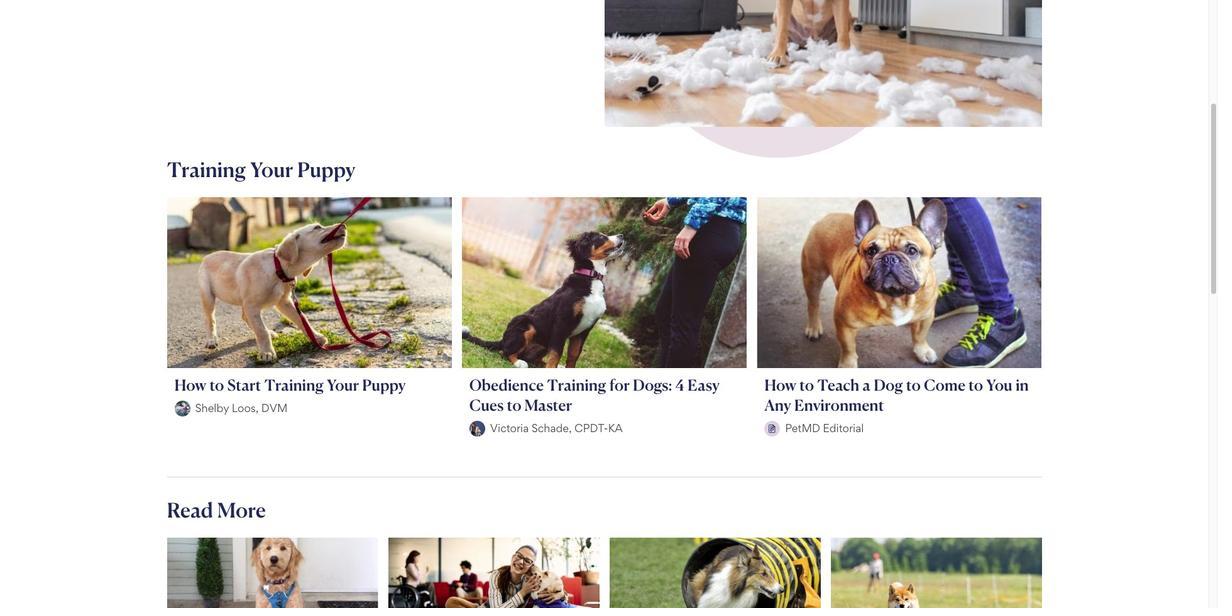Task type: describe. For each thing, give the bounding box(es) containing it.
cpdt-
[[575, 422, 608, 435]]

victoria
[[490, 422, 529, 435]]

1 horizontal spatial your
[[327, 376, 359, 395]]

ka
[[608, 422, 623, 435]]

editorial
[[823, 422, 864, 435]]

loos,
[[232, 402, 259, 415]]

how to start training your puppy
[[174, 376, 406, 395]]

cues
[[469, 396, 504, 415]]

easy
[[688, 376, 720, 395]]

1 vertical spatial puppy
[[362, 376, 406, 395]]

to inside obedience training for dogs: 4 easy cues to master
[[507, 396, 521, 415]]

schade,
[[532, 422, 572, 435]]

for
[[609, 376, 630, 395]]

0 horizontal spatial your
[[250, 157, 293, 182]]

start
[[227, 376, 261, 395]]

a
[[863, 376, 871, 395]]

teach
[[817, 376, 859, 395]]

1 horizontal spatial training
[[264, 376, 324, 395]]

4
[[675, 376, 685, 395]]

how for how to teach a dog to come to you in any environment
[[764, 376, 796, 395]]

petmd
[[785, 422, 820, 435]]

to left teach
[[800, 376, 814, 395]]

by image for how to start training your puppy
[[174, 401, 190, 417]]

master
[[525, 396, 572, 415]]

dog
[[874, 376, 903, 395]]

read
[[167, 498, 213, 523]]

obedience training for dogs: 4 easy cues to master
[[469, 376, 720, 415]]

come
[[924, 376, 966, 395]]



Task type: vqa. For each thing, say whether or not it's contained in the screenshot.


Task type: locate. For each thing, give the bounding box(es) containing it.
by image left shelby
[[174, 401, 190, 417]]

0 horizontal spatial training
[[167, 157, 246, 182]]

to down obedience
[[507, 396, 521, 415]]

by image for how to teach a dog to come to you in any environment
[[764, 421, 780, 437]]

0 horizontal spatial how
[[174, 376, 206, 395]]

puppy
[[297, 157, 356, 182], [362, 376, 406, 395]]

dvm
[[261, 402, 288, 415]]

in
[[1016, 376, 1029, 395]]

1 horizontal spatial puppy
[[362, 376, 406, 395]]

shelby loos, dvm
[[195, 402, 288, 415]]

your
[[250, 157, 293, 182], [327, 376, 359, 395]]

0 horizontal spatial puppy
[[297, 157, 356, 182]]

training inside obedience training for dogs: 4 easy cues to master
[[547, 376, 606, 395]]

how
[[174, 376, 206, 395], [764, 376, 796, 395]]

read more
[[167, 498, 266, 523]]

shelby
[[195, 402, 229, 415]]

how inside how to teach a dog to come to you in any environment
[[764, 376, 796, 395]]

2 horizontal spatial training
[[547, 376, 606, 395]]

training your puppy
[[167, 157, 356, 182]]

any
[[764, 396, 791, 415]]

victoria schade, cpdt-ka
[[490, 422, 623, 435]]

training
[[167, 157, 246, 182], [264, 376, 324, 395], [547, 376, 606, 395]]

dogs:
[[633, 376, 672, 395]]

1 vertical spatial your
[[327, 376, 359, 395]]

0 vertical spatial puppy
[[297, 157, 356, 182]]

how to teach a dog to come to you in any environment
[[764, 376, 1029, 415]]

0 vertical spatial your
[[250, 157, 293, 182]]

to up shelby
[[210, 376, 224, 395]]

dog chewing pillow image
[[604, 0, 1042, 127]]

to right dog on the bottom right of page
[[906, 376, 921, 395]]

1 vertical spatial by image
[[764, 421, 780, 437]]

by image
[[174, 401, 190, 417], [764, 421, 780, 437]]

petmd editorial
[[785, 422, 864, 435]]

by image
[[469, 421, 485, 437]]

environment
[[794, 396, 884, 415]]

how up shelby
[[174, 376, 206, 395]]

0 horizontal spatial by image
[[174, 401, 190, 417]]

you
[[986, 376, 1013, 395]]

1 horizontal spatial by image
[[764, 421, 780, 437]]

1 how from the left
[[174, 376, 206, 395]]

to left 'you' on the bottom right
[[969, 376, 983, 395]]

by image down any
[[764, 421, 780, 437]]

2 how from the left
[[764, 376, 796, 395]]

how up any
[[764, 376, 796, 395]]

how for how to start training your puppy
[[174, 376, 206, 395]]

0 vertical spatial by image
[[174, 401, 190, 417]]

obedience
[[469, 376, 544, 395]]

to
[[210, 376, 224, 395], [800, 376, 814, 395], [906, 376, 921, 395], [969, 376, 983, 395], [507, 396, 521, 415]]

more
[[217, 498, 266, 523]]

1 horizontal spatial how
[[764, 376, 796, 395]]



